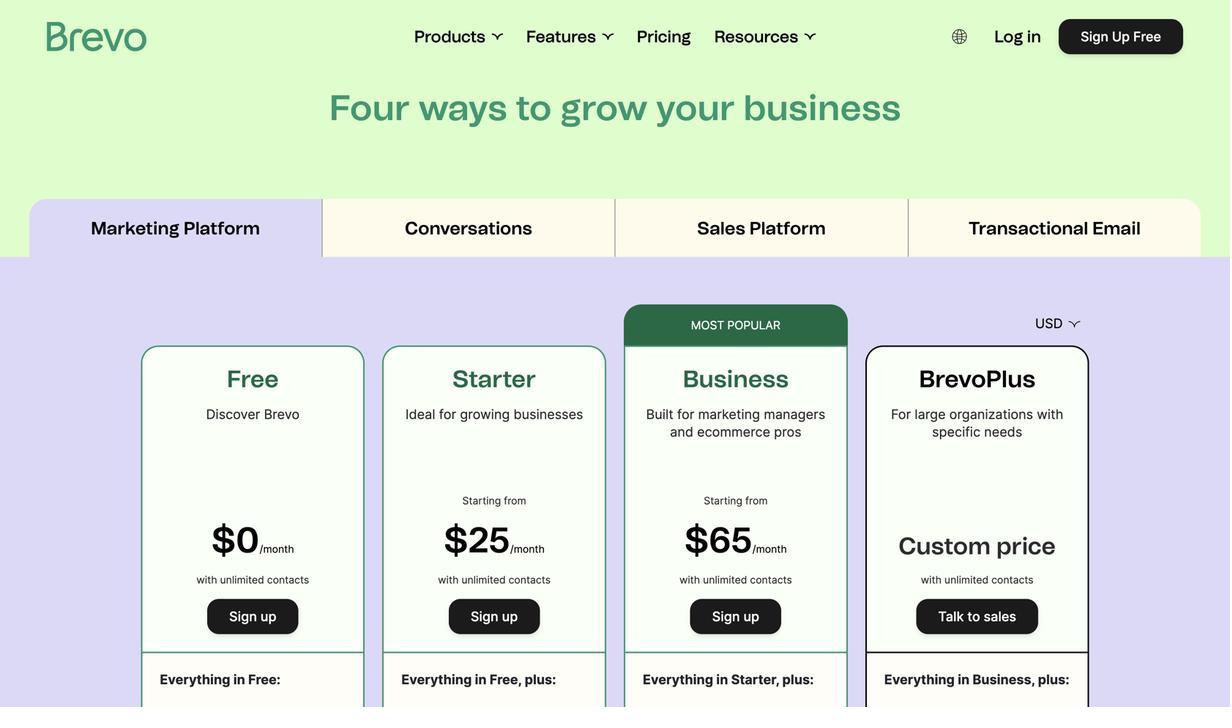 Task type: describe. For each thing, give the bounding box(es) containing it.
2 plus: from the left
[[783, 672, 814, 688]]

sales platform link
[[616, 199, 908, 258]]

$25 /month
[[444, 519, 545, 561]]

log
[[995, 27, 1024, 46]]

$65
[[685, 519, 753, 561]]

in for brevoplus
[[958, 672, 970, 688]]

from for $65
[[746, 495, 768, 507]]

1 sign up button from the left
[[207, 599, 299, 634]]

resources link
[[715, 26, 816, 47]]

everything for free
[[160, 672, 230, 688]]

price
[[997, 532, 1057, 560]]

everything for brevoplus
[[885, 672, 955, 688]]

with inside for large organizations with specific needs
[[1038, 406, 1064, 422]]

marketing platform
[[91, 218, 260, 239]]

talk to sales button
[[917, 599, 1039, 634]]

ways
[[419, 87, 508, 129]]

with down the '$65'
[[680, 574, 701, 586]]

marketing platform link
[[29, 199, 322, 258]]

button image
[[953, 29, 967, 44]]

plus: for starting from
[[525, 672, 556, 688]]

up for $25
[[502, 609, 518, 625]]

free inside button
[[1134, 29, 1162, 45]]

resources
[[715, 27, 799, 46]]

1 sign up from the left
[[229, 609, 277, 625]]

usd
[[1036, 315, 1064, 332]]

plus: for custom price
[[1039, 672, 1070, 688]]

marketing
[[699, 406, 761, 422]]

business
[[683, 365, 789, 393]]

email
[[1093, 218, 1141, 239]]

up
[[1113, 29, 1131, 45]]

sales platform
[[698, 218, 826, 239]]

1 with unlimited contacts from the left
[[197, 574, 309, 586]]

brevo
[[264, 406, 300, 422]]

ideal
[[406, 406, 436, 422]]

sign up for $65
[[713, 609, 760, 625]]

everything in free:
[[160, 672, 281, 688]]

businesses
[[514, 406, 584, 422]]

starting for $25
[[463, 495, 501, 507]]

with down $25
[[438, 574, 459, 586]]

starter,
[[732, 672, 780, 688]]

popular
[[728, 318, 781, 332]]

for for $25
[[439, 406, 457, 422]]

4 contacts from the left
[[992, 574, 1034, 586]]

2 contacts from the left
[[509, 574, 551, 586]]

sign up free
[[1081, 29, 1162, 45]]

products
[[415, 27, 486, 46]]

sign up button for $25
[[449, 599, 540, 634]]

sign for sign up free button
[[1081, 29, 1109, 45]]

3 unlimited from the left
[[703, 574, 748, 586]]

ecommerce
[[698, 424, 771, 440]]

/month for $0
[[260, 543, 294, 555]]

in left the starter,
[[717, 672, 729, 688]]

four
[[329, 87, 410, 129]]

most
[[692, 318, 725, 332]]

needs
[[985, 424, 1023, 440]]

most popular
[[692, 318, 781, 332]]

0 horizontal spatial to
[[516, 87, 552, 129]]

$0 /month
[[212, 519, 294, 561]]

business,
[[973, 672, 1036, 688]]

sign up free button
[[1059, 19, 1184, 54]]

up for $65
[[744, 609, 760, 625]]

managers
[[764, 406, 826, 422]]

1 up from the left
[[261, 609, 277, 625]]

2 unlimited from the left
[[462, 574, 506, 586]]

$25
[[444, 519, 510, 561]]

talk
[[939, 609, 965, 625]]

sign up button for $65
[[691, 599, 782, 634]]

and
[[671, 424, 694, 440]]

specific
[[933, 424, 981, 440]]

3 everything from the left
[[643, 672, 714, 688]]

built for marketing managers and ecommerce pros
[[647, 406, 826, 440]]



Task type: locate. For each thing, give the bounding box(es) containing it.
1 for from the left
[[439, 406, 457, 422]]

features link
[[527, 26, 614, 47]]

4 unlimited from the left
[[945, 574, 989, 586]]

2 with unlimited contacts from the left
[[438, 574, 551, 586]]

1 horizontal spatial starting from
[[704, 495, 768, 507]]

unlimited down the '$65'
[[703, 574, 748, 586]]

to left the grow
[[516, 87, 552, 129]]

1 contacts from the left
[[267, 574, 309, 586]]

starting up the '$65'
[[704, 495, 743, 507]]

in left free,
[[475, 672, 487, 688]]

2 for from the left
[[678, 406, 695, 422]]

built
[[647, 406, 674, 422]]

/month for $65
[[753, 543, 788, 555]]

1 starting from the left
[[463, 495, 501, 507]]

sign
[[1081, 29, 1109, 45], [229, 609, 257, 625], [471, 609, 499, 625], [713, 609, 740, 625]]

custom
[[899, 532, 992, 560]]

ideal for growing businesses
[[406, 406, 584, 422]]

transactional email link
[[909, 199, 1202, 258]]

to right talk
[[968, 609, 981, 625]]

brevoplus
[[920, 365, 1036, 393]]

0 horizontal spatial from
[[504, 495, 527, 507]]

3 sign up from the left
[[713, 609, 760, 625]]

pricing link
[[637, 26, 691, 47]]

1 horizontal spatial up
[[502, 609, 518, 625]]

1 horizontal spatial sign up button
[[449, 599, 540, 634]]

free right up
[[1134, 29, 1162, 45]]

from for $25
[[504, 495, 527, 507]]

transactional email
[[969, 218, 1141, 239]]

/month inside '$25 /month'
[[510, 543, 545, 555]]

starting from for $65
[[704, 495, 768, 507]]

0 vertical spatial to
[[516, 87, 552, 129]]

sign up for $25
[[471, 609, 518, 625]]

contacts down "$0 /month"
[[267, 574, 309, 586]]

sign up everything in free, plus:
[[471, 609, 499, 625]]

with unlimited contacts down "$0 /month"
[[197, 574, 309, 586]]

sign up button up free,
[[449, 599, 540, 634]]

starting from up '$25 /month' at bottom left
[[463, 495, 527, 507]]

contacts down $65 /month
[[751, 574, 793, 586]]

for for $65
[[678, 406, 695, 422]]

2 platform from the left
[[750, 218, 826, 239]]

everything in starter, plus:
[[643, 672, 814, 688]]

4 with unlimited contacts from the left
[[922, 574, 1034, 586]]

3 sign up button from the left
[[691, 599, 782, 634]]

2 horizontal spatial plus:
[[1039, 672, 1070, 688]]

transactional
[[969, 218, 1089, 239]]

0 horizontal spatial plus:
[[525, 672, 556, 688]]

/month inside $65 /month
[[753, 543, 788, 555]]

2 horizontal spatial up
[[744, 609, 760, 625]]

1 unlimited from the left
[[220, 574, 264, 586]]

tab list containing marketing platform
[[0, 199, 1231, 258]]

sign up button up free:
[[207, 599, 299, 634]]

starting for $65
[[704, 495, 743, 507]]

sign up up everything in starter, plus: on the bottom of the page
[[713, 609, 760, 625]]

0 horizontal spatial sign up
[[229, 609, 277, 625]]

everything in business, plus:
[[885, 672, 1070, 688]]

$65 /month
[[685, 519, 788, 561]]

3 up from the left
[[744, 609, 760, 625]]

with unlimited contacts down $65 /month
[[680, 574, 793, 586]]

contacts down '$25 /month' at bottom left
[[509, 574, 551, 586]]

for right ideal
[[439, 406, 457, 422]]

platform for sales platform
[[750, 218, 826, 239]]

large
[[915, 406, 946, 422]]

sign for sign up button associated with $25
[[471, 609, 499, 625]]

2 horizontal spatial sign up
[[713, 609, 760, 625]]

0 horizontal spatial /month
[[260, 543, 294, 555]]

2 sign up from the left
[[471, 609, 518, 625]]

3 with unlimited contacts from the left
[[680, 574, 793, 586]]

1 horizontal spatial platform
[[750, 218, 826, 239]]

sign up up free:
[[229, 609, 277, 625]]

with down "$0"
[[197, 574, 217, 586]]

talk to sales
[[939, 609, 1017, 625]]

to
[[516, 87, 552, 129], [968, 609, 981, 625]]

conversations
[[405, 218, 532, 239]]

growing
[[460, 406, 510, 422]]

from up $65 /month
[[746, 495, 768, 507]]

1 horizontal spatial sign up
[[471, 609, 518, 625]]

2 sign up button from the left
[[449, 599, 540, 634]]

contacts down price
[[992, 574, 1034, 586]]

plus: right free,
[[525, 672, 556, 688]]

/month inside "$0 /month"
[[260, 543, 294, 555]]

with unlimited contacts
[[197, 574, 309, 586], [438, 574, 551, 586], [680, 574, 793, 586], [922, 574, 1034, 586]]

0 horizontal spatial for
[[439, 406, 457, 422]]

in left business, on the bottom right of the page
[[958, 672, 970, 688]]

0 horizontal spatial up
[[261, 609, 277, 625]]

sign up everything in starter, plus: on the bottom of the page
[[713, 609, 740, 625]]

/month for $25
[[510, 543, 545, 555]]

pros
[[775, 424, 802, 440]]

for
[[439, 406, 457, 422], [678, 406, 695, 422]]

1 horizontal spatial starting
[[704, 495, 743, 507]]

four ways to grow your business
[[329, 87, 902, 129]]

free
[[1134, 29, 1162, 45], [227, 365, 279, 393]]

1 plus: from the left
[[525, 672, 556, 688]]

2 horizontal spatial sign up button
[[691, 599, 782, 634]]

marketing
[[91, 218, 180, 239]]

in for starter
[[475, 672, 487, 688]]

sign up up free,
[[471, 609, 518, 625]]

starting
[[463, 495, 501, 507], [704, 495, 743, 507]]

platform
[[184, 218, 260, 239], [750, 218, 826, 239]]

organizations
[[950, 406, 1034, 422]]

0 vertical spatial free
[[1134, 29, 1162, 45]]

to inside button
[[968, 609, 981, 625]]

1 horizontal spatial for
[[678, 406, 695, 422]]

in left free:
[[234, 672, 245, 688]]

in right log
[[1028, 27, 1042, 46]]

up
[[261, 609, 277, 625], [502, 609, 518, 625], [744, 609, 760, 625]]

sales
[[698, 218, 746, 239]]

sign up free:
[[229, 609, 257, 625]]

2 horizontal spatial /month
[[753, 543, 788, 555]]

products link
[[415, 26, 503, 47]]

1 horizontal spatial plus:
[[783, 672, 814, 688]]

starter
[[453, 365, 536, 393]]

sign up button up everything in starter, plus: on the bottom of the page
[[691, 599, 782, 634]]

0 horizontal spatial starting
[[463, 495, 501, 507]]

1 /month from the left
[[260, 543, 294, 555]]

1 horizontal spatial to
[[968, 609, 981, 625]]

your
[[656, 87, 736, 129]]

starting from for $25
[[463, 495, 527, 507]]

business
[[744, 87, 902, 129]]

sign up
[[229, 609, 277, 625], [471, 609, 518, 625], [713, 609, 760, 625]]

2 up from the left
[[502, 609, 518, 625]]

1 vertical spatial to
[[968, 609, 981, 625]]

1 everything from the left
[[160, 672, 230, 688]]

0 horizontal spatial free
[[227, 365, 279, 393]]

/month
[[260, 543, 294, 555], [510, 543, 545, 555], [753, 543, 788, 555]]

2 from from the left
[[746, 495, 768, 507]]

sign for $65's sign up button
[[713, 609, 740, 625]]

in
[[1028, 27, 1042, 46], [234, 672, 245, 688], [475, 672, 487, 688], [717, 672, 729, 688], [958, 672, 970, 688]]

sign up button
[[207, 599, 299, 634], [449, 599, 540, 634], [691, 599, 782, 634]]

sign for third sign up button from the right
[[229, 609, 257, 625]]

2 starting from the left
[[704, 495, 743, 507]]

tab list
[[0, 199, 1231, 258]]

with right organizations in the bottom of the page
[[1038, 406, 1064, 422]]

0 horizontal spatial platform
[[184, 218, 260, 239]]

1 from from the left
[[504, 495, 527, 507]]

everything in free, plus:
[[402, 672, 556, 688]]

usd button
[[1027, 310, 1090, 337]]

plus: right business, on the bottom right of the page
[[1039, 672, 1070, 688]]

3 plus: from the left
[[1039, 672, 1070, 688]]

1 platform from the left
[[184, 218, 260, 239]]

log in link
[[995, 26, 1042, 47]]

3 contacts from the left
[[751, 574, 793, 586]]

from up '$25 /month' at bottom left
[[504, 495, 527, 507]]

$0
[[212, 519, 260, 561]]

unlimited down "$0"
[[220, 574, 264, 586]]

4 everything from the left
[[885, 672, 955, 688]]

grow
[[561, 87, 648, 129]]

for up and
[[678, 406, 695, 422]]

1 vertical spatial free
[[227, 365, 279, 393]]

platform for marketing platform
[[184, 218, 260, 239]]

2 starting from from the left
[[704, 495, 768, 507]]

contacts
[[267, 574, 309, 586], [509, 574, 551, 586], [751, 574, 793, 586], [992, 574, 1034, 586]]

sales
[[984, 609, 1017, 625]]

1 horizontal spatial /month
[[510, 543, 545, 555]]

everything
[[160, 672, 230, 688], [402, 672, 472, 688], [643, 672, 714, 688], [885, 672, 955, 688]]

brevo image
[[47, 22, 147, 51]]

unlimited
[[220, 574, 264, 586], [462, 574, 506, 586], [703, 574, 748, 586], [945, 574, 989, 586]]

pricing
[[637, 27, 691, 46]]

sign left up
[[1081, 29, 1109, 45]]

for large organizations with specific needs
[[892, 406, 1064, 440]]

with unlimited contacts down '$25 /month' at bottom left
[[438, 574, 551, 586]]

for
[[892, 406, 912, 422]]

from
[[504, 495, 527, 507], [746, 495, 768, 507]]

0 horizontal spatial sign up button
[[207, 599, 299, 634]]

up up the starter,
[[744, 609, 760, 625]]

with unlimited contacts down custom price
[[922, 574, 1034, 586]]

1 horizontal spatial free
[[1134, 29, 1162, 45]]

up up free:
[[261, 609, 277, 625]]

log in
[[995, 27, 1042, 46]]

with
[[1038, 406, 1064, 422], [197, 574, 217, 586], [438, 574, 459, 586], [680, 574, 701, 586], [922, 574, 942, 586]]

discover
[[206, 406, 260, 422]]

3 /month from the left
[[753, 543, 788, 555]]

free,
[[490, 672, 522, 688]]

plus: right the starter,
[[783, 672, 814, 688]]

free up "discover brevo" in the left bottom of the page
[[227, 365, 279, 393]]

starting from
[[463, 495, 527, 507], [704, 495, 768, 507]]

2 everything from the left
[[402, 672, 472, 688]]

conversations link
[[323, 199, 615, 258]]

with down custom
[[922, 574, 942, 586]]

starting up $25
[[463, 495, 501, 507]]

plus:
[[525, 672, 556, 688], [783, 672, 814, 688], [1039, 672, 1070, 688]]

custom price
[[899, 532, 1057, 560]]

0 horizontal spatial starting from
[[463, 495, 527, 507]]

1 starting from from the left
[[463, 495, 527, 507]]

in for free
[[234, 672, 245, 688]]

everything for starter
[[402, 672, 472, 688]]

up up free,
[[502, 609, 518, 625]]

unlimited down $25
[[462, 574, 506, 586]]

1 horizontal spatial from
[[746, 495, 768, 507]]

unlimited down custom price
[[945, 574, 989, 586]]

starting from up $65 /month
[[704, 495, 768, 507]]

free:
[[248, 672, 281, 688]]

features
[[527, 27, 596, 46]]

2 /month from the left
[[510, 543, 545, 555]]

discover brevo
[[206, 406, 300, 422]]

for inside built for marketing managers and ecommerce pros
[[678, 406, 695, 422]]



Task type: vqa. For each thing, say whether or not it's contained in the screenshot.
user.
no



